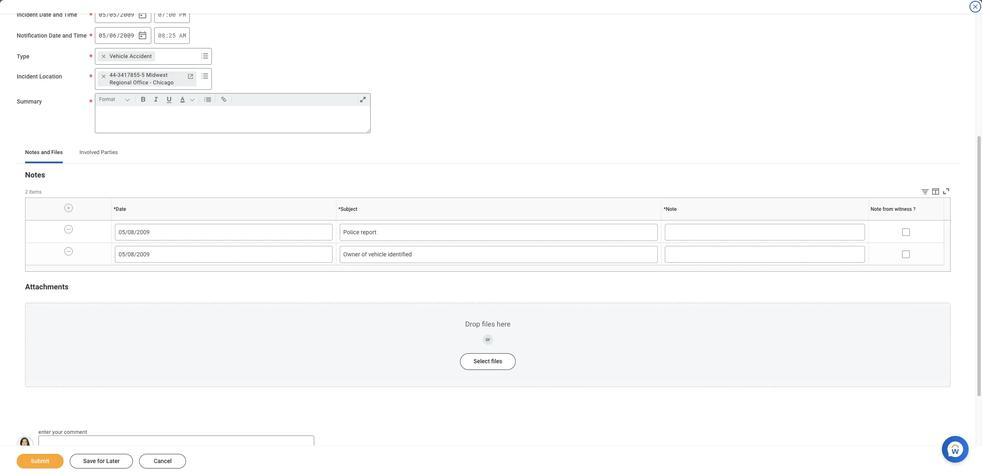 Task type: vqa. For each thing, say whether or not it's contained in the screenshot.
bottommost inbox icon
no



Task type: locate. For each thing, give the bounding box(es) containing it.
hour spin button left 00
[[158, 10, 165, 18]]

enter your comment text field
[[38, 436, 315, 463]]

1 vertical spatial from
[[906, 220, 907, 221]]

incident up notification
[[17, 11, 38, 18]]

1 vertical spatial and
[[62, 32, 72, 39]]

ext link image
[[187, 72, 195, 81]]

chicago
[[153, 79, 174, 86]]

incident for 44-3417855-5    midwest regional office - chicago
[[17, 73, 38, 80]]

1 vertical spatial time
[[73, 32, 87, 39]]

3 * from the left
[[664, 206, 666, 212]]

before or after midday spin button containing am
[[179, 31, 186, 39]]

2 before or after midday spin button from the top
[[179, 31, 186, 39]]

2 05/08/2009 from the top
[[119, 251, 150, 258]]

x small image
[[100, 72, 108, 81]]

hour spin button
[[158, 10, 165, 18], [158, 31, 165, 39]]

and down the incident date and time
[[62, 32, 72, 39]]

?
[[914, 206, 916, 212], [908, 220, 908, 221]]

minute spin button for 25
[[169, 31, 176, 39]]

subject for date
[[498, 220, 500, 221]]

save for later button
[[70, 455, 133, 469]]

vehicle accident
[[110, 53, 152, 59]]

:
[[165, 10, 169, 18], [165, 31, 169, 39]]

05/08/2009
[[119, 229, 150, 236], [119, 251, 150, 258]]

0 vertical spatial time
[[64, 11, 77, 18]]

fullscreen image
[[942, 187, 951, 196]]

1 : from the top
[[165, 10, 169, 18]]

1 vertical spatial notes
[[25, 171, 45, 179]]

comment
[[64, 430, 87, 436]]

05 for 05
[[99, 10, 106, 18]]

0 vertical spatial and
[[53, 11, 63, 18]]

subject for *
[[341, 206, 358, 212]]

note
[[666, 206, 677, 212], [871, 206, 882, 212], [765, 220, 766, 221], [905, 220, 906, 221]]

and left files
[[41, 149, 50, 156]]

minute spin button containing 00
[[169, 10, 176, 18]]

vehicle
[[369, 251, 387, 258]]

1 prompts image from the top
[[200, 51, 210, 61]]

1 minute spin button from the top
[[169, 10, 176, 18]]

1 vertical spatial subject
[[498, 220, 500, 221]]

incident date and time group
[[95, 6, 151, 23]]

05 up 05 / 06 / 2009 on the top
[[99, 10, 106, 18]]

of
[[362, 251, 367, 258]]

date inside row element
[[116, 206, 126, 212]]

1 incident from the top
[[17, 11, 38, 18]]

05 inside notification date and time "group"
[[99, 31, 106, 39]]

parties
[[101, 149, 118, 156]]

05 / 06 / 2009
[[99, 31, 134, 39]]

vehicle
[[110, 53, 128, 59]]

time up notification date and time
[[64, 11, 77, 18]]

0 vertical spatial :
[[165, 10, 169, 18]]

notes up notes button
[[25, 149, 40, 156]]

from
[[883, 206, 894, 212], [906, 220, 907, 221]]

minute spin button left am
[[169, 31, 176, 39]]

1 vertical spatial :
[[165, 31, 169, 39]]

row element down subject button at the top right of page
[[26, 221, 945, 246]]

: left 00
[[165, 10, 169, 18]]

time left 06
[[73, 32, 87, 39]]

* for note
[[664, 206, 666, 212]]

* for date
[[114, 206, 116, 212]]

1 vertical spatial hour spin button
[[158, 31, 165, 39]]

hour spin button containing 08
[[158, 31, 165, 39]]

row element down police report text box
[[26, 243, 945, 268]]

and up notification date and time
[[53, 11, 63, 18]]

subject
[[341, 206, 358, 212], [498, 220, 500, 221]]

1 vertical spatial witness
[[907, 220, 908, 221]]

toolbar
[[915, 187, 951, 198]]

44-3417855-5    midwest regional office - chicago, press delete to clear value, ctrl + enter opens in new window. option
[[98, 72, 197, 87]]

notes
[[25, 149, 40, 156], [25, 171, 45, 179]]

note from witness ?
[[871, 206, 916, 212]]

05 left 06
[[99, 31, 106, 39]]

00
[[169, 10, 176, 18]]

hour spin button for 08
[[158, 31, 165, 39]]

2 hour spin button from the top
[[158, 31, 165, 39]]

: left '25'
[[165, 31, 169, 39]]

dialog containing notes
[[0, 0, 983, 477]]

note button
[[765, 220, 766, 221]]

cancel button
[[139, 455, 186, 469]]

2009 inside incident date and time group
[[120, 10, 134, 18]]

before or after midday spin button right 00
[[179, 10, 186, 18]]

before or after midday spin button right '25'
[[179, 31, 186, 39]]

minute spin button containing 25
[[169, 31, 176, 39]]

0 vertical spatial incident
[[17, 11, 38, 18]]

0 vertical spatial hour spin button
[[158, 10, 165, 18]]

minus image
[[66, 248, 71, 255]]

before or after midday spin button
[[179, 10, 186, 18], [179, 31, 186, 39]]

involved
[[80, 149, 100, 156]]

07 : 00 pm
[[158, 10, 186, 18]]

0 horizontal spatial from
[[883, 206, 894, 212]]

attachments button
[[25, 283, 69, 292]]

owner of vehicle identified
[[344, 251, 412, 258]]

toolbar inside notes group
[[915, 187, 951, 198]]

prompts image
[[200, 51, 210, 61], [200, 71, 210, 81]]

1 horizontal spatial from
[[906, 220, 907, 221]]

2 horizontal spatial *
[[664, 206, 666, 212]]

1 row element from the top
[[26, 198, 946, 221]]

1 before or after midday spin button from the top
[[179, 10, 186, 18]]

1 horizontal spatial *
[[339, 206, 341, 212]]

date
[[39, 11, 51, 18], [49, 32, 61, 39], [116, 206, 126, 212], [223, 220, 224, 221]]

click to view/edit grid preferences image
[[932, 187, 941, 196]]

notes inside tab list
[[25, 149, 40, 156]]

select files
[[474, 358, 503, 365]]

witness
[[895, 206, 913, 212], [907, 220, 908, 221]]

date for notification
[[49, 32, 61, 39]]

select
[[474, 358, 490, 365]]

notification
[[17, 32, 47, 39]]

0 vertical spatial 05/08/2009
[[119, 229, 150, 236]]

2 * from the left
[[339, 206, 341, 212]]

owner
[[344, 251, 360, 258]]

subject up "police" at the left top of the page
[[341, 206, 358, 212]]

* note
[[664, 206, 677, 212]]

type
[[17, 53, 29, 60]]

0 vertical spatial 2009
[[120, 10, 134, 18]]

before or after midday spin button for 07 : 00 pm
[[179, 10, 186, 18]]

2 items
[[25, 189, 42, 195]]

witness down note from witness ?
[[907, 220, 908, 221]]

save
[[83, 458, 96, 465]]

vehicle accident element
[[110, 53, 152, 60]]

1 notes from the top
[[25, 149, 40, 156]]

accident
[[130, 53, 152, 59]]

0 vertical spatial ?
[[914, 206, 916, 212]]

witness up note from witness ? button on the right top of the page
[[895, 206, 913, 212]]

Owner of vehicle identified text field
[[344, 251, 655, 259]]

and
[[53, 11, 63, 18], [62, 32, 72, 39], [41, 149, 50, 156]]

minus image
[[66, 226, 71, 233]]

1 * from the left
[[114, 206, 116, 212]]

1 horizontal spatial subject
[[498, 220, 500, 221]]

1 vertical spatial incident
[[17, 73, 38, 80]]

plus image
[[66, 204, 72, 212]]

1 vertical spatial ?
[[908, 220, 908, 221]]

Police report text field
[[344, 229, 655, 237]]

0 vertical spatial prompts image
[[200, 51, 210, 61]]

0 horizontal spatial subject
[[341, 206, 358, 212]]

2 prompts image from the top
[[200, 71, 210, 81]]

1 vertical spatial minute spin button
[[169, 31, 176, 39]]

2009 inside notification date and time "group"
[[120, 31, 134, 39]]

minute spin button
[[169, 10, 176, 18], [169, 31, 176, 39]]

row element up police report text box
[[26, 198, 946, 221]]

row element
[[26, 198, 946, 221], [26, 221, 945, 246], [26, 243, 945, 268]]

incident date and time
[[17, 11, 77, 18]]

1 vertical spatial 2009
[[120, 31, 134, 39]]

items
[[29, 189, 42, 195]]

time
[[64, 11, 77, 18], [73, 32, 87, 39]]

05
[[99, 10, 106, 18], [109, 10, 117, 18], [99, 31, 106, 39]]

? inside row element
[[914, 206, 916, 212]]

tab list
[[17, 143, 960, 164]]

2 : from the top
[[165, 31, 169, 39]]

dialog
[[0, 0, 983, 477]]

1 2009 from the top
[[120, 10, 134, 18]]

08
[[158, 31, 165, 39]]

1 vertical spatial 05/08/2009
[[119, 251, 150, 258]]

note from witness ? button
[[905, 220, 909, 221]]

notes button
[[25, 171, 45, 179]]

hour spin button left '25'
[[158, 31, 165, 39]]

identified
[[388, 251, 412, 258]]

1 vertical spatial before or after midday spin button
[[179, 31, 186, 39]]

tab list containing notes and files
[[17, 143, 960, 164]]

: for 07
[[165, 10, 169, 18]]

2009 left calendar icon in the left top of the page
[[120, 10, 134, 18]]

1 vertical spatial prompts image
[[200, 71, 210, 81]]

hour spin button containing 07
[[158, 10, 165, 18]]

underline image
[[164, 95, 175, 105]]

prompts image for type
[[200, 51, 210, 61]]

0 vertical spatial from
[[883, 206, 894, 212]]

0 vertical spatial notes
[[25, 149, 40, 156]]

incident down type
[[17, 73, 38, 80]]

0 horizontal spatial ?
[[908, 220, 908, 221]]

2 2009 from the top
[[120, 31, 134, 39]]

location
[[39, 73, 62, 80]]

* for subject
[[339, 206, 341, 212]]

subject inside row element
[[341, 206, 358, 212]]

workday assistant region
[[943, 433, 973, 463]]

Summary text field
[[95, 106, 371, 133]]

subject up police report text box
[[498, 220, 500, 221]]

select files region
[[25, 303, 951, 388]]

25
[[169, 31, 176, 39]]

*
[[114, 206, 116, 212], [339, 206, 341, 212], [664, 206, 666, 212]]

before or after midday spin button containing pm
[[179, 10, 186, 18]]

1 hour spin button from the top
[[158, 10, 165, 18]]

notes and files
[[25, 149, 63, 156]]

/
[[106, 10, 109, 18], [117, 10, 120, 18], [106, 31, 109, 39], [117, 31, 120, 39]]

3 row element from the top
[[26, 243, 945, 268]]

minute spin button left pm
[[169, 10, 176, 18]]

0 vertical spatial minute spin button
[[169, 10, 176, 18]]

06
[[109, 31, 117, 39]]

notes inside group
[[25, 171, 45, 179]]

notes for notes
[[25, 171, 45, 179]]

incident
[[17, 11, 38, 18], [17, 73, 38, 80]]

0 horizontal spatial *
[[114, 206, 116, 212]]

2009
[[120, 10, 134, 18], [120, 31, 134, 39]]

2 notes from the top
[[25, 171, 45, 179]]

2009 right 06
[[120, 31, 134, 39]]

3417855-
[[118, 72, 142, 78]]

* subject
[[339, 206, 358, 212]]

2 minute spin button from the top
[[169, 31, 176, 39]]

0 vertical spatial subject
[[341, 206, 358, 212]]

notes up items
[[25, 171, 45, 179]]

office
[[133, 79, 149, 86]]

2 incident from the top
[[17, 73, 38, 80]]

0 vertical spatial before or after midday spin button
[[179, 10, 186, 18]]

1 horizontal spatial ?
[[914, 206, 916, 212]]



Task type: describe. For each thing, give the bounding box(es) containing it.
1 05/08/2009 from the top
[[119, 229, 150, 236]]

report
[[361, 229, 377, 236]]

regional
[[110, 79, 132, 86]]

format
[[99, 97, 115, 102]]

0 vertical spatial witness
[[895, 206, 913, 212]]

2009 for 05 / 05 / 2009
[[120, 10, 134, 18]]

am
[[179, 31, 186, 39]]

incident location
[[17, 73, 62, 80]]

or
[[486, 337, 491, 343]]

05 up 06
[[109, 10, 117, 18]]

before or after midday spin button for 08 : 25 am
[[179, 31, 186, 39]]

summary
[[17, 98, 42, 105]]

notification date and time group
[[95, 27, 151, 44]]

-
[[150, 79, 152, 86]]

notes for notes and files
[[25, 149, 40, 156]]

files
[[492, 358, 503, 365]]

44-3417855-5    midwest regional office - chicago
[[110, 72, 174, 86]]

* date
[[114, 206, 126, 212]]

2
[[25, 189, 28, 195]]

notes group
[[25, 170, 951, 272]]

05 for 06
[[99, 31, 106, 39]]

enter your comment
[[38, 430, 87, 436]]

time for 05 / 05 / 2009
[[64, 11, 77, 18]]

maximize image
[[358, 95, 369, 105]]

2009 for 05 / 06 / 2009
[[120, 31, 134, 39]]

incident for /
[[17, 11, 38, 18]]

midwest
[[146, 72, 168, 78]]

action bar region
[[0, 446, 983, 477]]

involved parties
[[80, 149, 118, 156]]

your
[[52, 430, 63, 436]]

attachments group
[[25, 282, 951, 388]]

prompts image for incident location
[[200, 71, 210, 81]]

row element containing *
[[26, 198, 946, 221]]

bold image
[[138, 95, 149, 105]]

time for 05 / 06 / 2009
[[73, 32, 87, 39]]

date for incident
[[39, 11, 51, 18]]

files
[[51, 149, 63, 156]]

vehicle accident, press delete to clear value. option
[[98, 51, 155, 61]]

date subject note note from witness ?
[[223, 220, 908, 221]]

format button
[[98, 95, 134, 104]]

2 vertical spatial and
[[41, 149, 50, 156]]

italic image
[[151, 95, 162, 105]]

calendar image
[[138, 10, 148, 20]]

cancel
[[154, 458, 172, 465]]

: for 08
[[165, 31, 169, 39]]

submit button
[[17, 455, 64, 469]]

pm
[[179, 10, 186, 18]]

later
[[106, 458, 120, 465]]

link image
[[218, 95, 230, 105]]

44-3417855-5    midwest regional office - chicago element
[[110, 72, 185, 87]]

select to filter grid data image
[[921, 187, 931, 196]]

police
[[344, 229, 360, 236]]

08 : 25 am
[[158, 31, 186, 39]]

07
[[158, 10, 165, 18]]

bulleted list image
[[202, 95, 213, 105]]

for
[[97, 458, 105, 465]]

calendar image
[[138, 31, 148, 41]]

05 / 05 / 2009
[[99, 10, 134, 18]]

employee's photo (logan mcneil) image
[[17, 437, 34, 454]]

police report
[[344, 229, 377, 236]]

44-
[[110, 72, 118, 78]]

x small image
[[100, 52, 108, 61]]

date button
[[223, 220, 224, 221]]

enter
[[38, 430, 51, 436]]

tab list inside dialog
[[17, 143, 960, 164]]

format group
[[98, 94, 372, 106]]

2 row element from the top
[[26, 221, 945, 246]]

select files button
[[460, 354, 516, 371]]

save for later
[[83, 458, 120, 465]]

subject button
[[498, 220, 500, 221]]

hour spin button for 07
[[158, 10, 165, 18]]

notification date and time
[[17, 32, 87, 39]]

attachments
[[25, 283, 69, 292]]

close update safety incident image
[[973, 3, 980, 10]]

5
[[142, 72, 145, 78]]

date for *
[[116, 206, 126, 212]]

submit
[[31, 458, 49, 465]]

and for 05 / 06 / 2009
[[62, 32, 72, 39]]

minute spin button for 00
[[169, 10, 176, 18]]

and for 05 / 05 / 2009
[[53, 11, 63, 18]]



